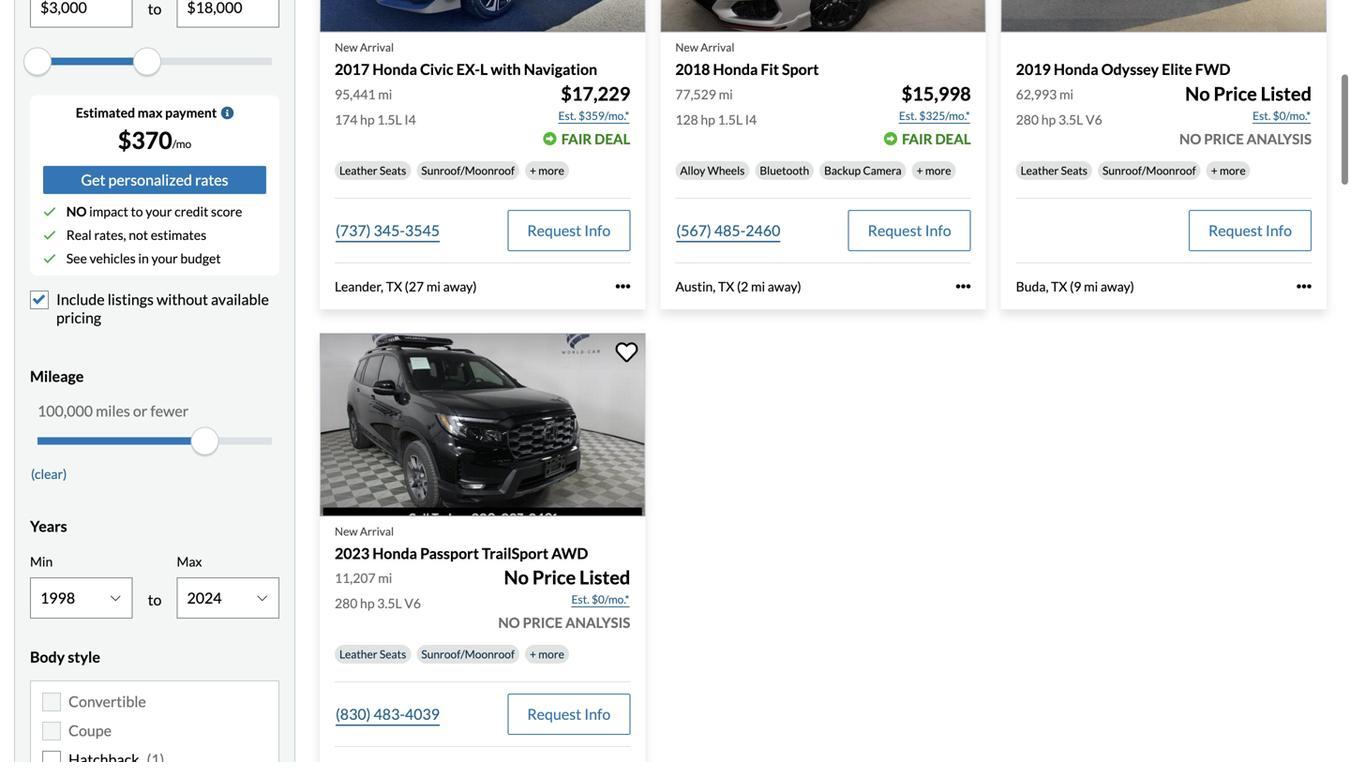Task type: locate. For each thing, give the bounding box(es) containing it.
hp right 128
[[701, 111, 715, 127]]

100,000 miles or fewer
[[38, 402, 189, 420]]

new arrival 2017 honda civic ex-l with navigation
[[335, 40, 597, 78]]

(clear)
[[31, 466, 67, 482]]

tx left (27
[[386, 278, 402, 294]]

no for 11,207 mi 280 hp 3.5l v6
[[504, 566, 529, 589]]

no price listed est. $0/mo.* no price analysis down awd
[[498, 566, 630, 631]]

odyssey
[[1101, 60, 1159, 78]]

mi inside 77,529 mi 128 hp 1.5l i4
[[719, 86, 733, 102]]

2 1.5l from the left
[[718, 111, 743, 127]]

body style button
[[30, 634, 279, 680]]

0 horizontal spatial tx
[[386, 278, 402, 294]]

(830) 483-4039 button
[[335, 694, 441, 735]]

1 vertical spatial 3.5l
[[377, 595, 402, 611]]

max
[[177, 554, 202, 570]]

info for $359/mo.*
[[584, 221, 611, 239]]

price for 62,993 mi 280 hp 3.5l v6
[[1214, 82, 1257, 105]]

0 vertical spatial check image
[[43, 205, 56, 218]]

1 away) from the left
[[443, 278, 477, 294]]

mi right 77,529
[[719, 86, 733, 102]]

128
[[675, 111, 698, 127]]

est.
[[558, 109, 576, 122], [899, 109, 917, 122], [1253, 109, 1271, 122], [571, 593, 589, 606]]

honda for no price listed
[[372, 544, 417, 562]]

1 1.5l from the left
[[377, 111, 402, 127]]

0 horizontal spatial no price listed est. $0/mo.* no price analysis
[[498, 566, 630, 631]]

new up 2017 on the left top of page
[[335, 40, 358, 54]]

new up 2018
[[675, 40, 698, 54]]

available
[[211, 290, 269, 309]]

hp inside "95,441 mi 174 hp 1.5l i4"
[[360, 111, 375, 127]]

honda left "fit"
[[713, 60, 758, 78]]

0 vertical spatial price
[[1214, 82, 1257, 105]]

v6
[[1086, 111, 1102, 127], [404, 595, 421, 611]]

fair deal
[[561, 130, 630, 147], [902, 130, 971, 147]]

v6 inside 11,207 mi 280 hp 3.5l v6
[[404, 595, 421, 611]]

leander,
[[335, 278, 383, 294]]

mi right 11,207
[[378, 570, 392, 586]]

0 horizontal spatial no
[[504, 566, 529, 589]]

seats up 483-
[[380, 647, 406, 661]]

1 horizontal spatial no
[[498, 614, 520, 631]]

0 horizontal spatial $0/mo.*
[[592, 593, 629, 606]]

price down fwd
[[1204, 130, 1244, 147]]

2 horizontal spatial ellipsis h image
[[1297, 279, 1312, 294]]

new inside the new arrival 2017 honda civic ex-l with navigation
[[335, 40, 358, 54]]

1 vertical spatial no
[[504, 566, 529, 589]]

1 check image from the top
[[43, 205, 56, 218]]

3 tx from the left
[[1051, 278, 1067, 294]]

ellipsis h image for $17,229
[[615, 279, 630, 294]]

1 horizontal spatial ellipsis h image
[[956, 279, 971, 294]]

price for 11,207 mi 280 hp 3.5l v6
[[532, 566, 576, 589]]

no for 11,207 mi 280 hp 3.5l v6
[[498, 614, 520, 631]]

1 horizontal spatial 3.5l
[[1058, 111, 1083, 127]]

honda inside the new arrival 2018 honda fit sport
[[713, 60, 758, 78]]

navigation
[[524, 60, 597, 78]]

est. $0/mo.* button for 62,993 mi 280 hp 3.5l v6
[[1252, 106, 1312, 125]]

fair deal for $15,998
[[902, 130, 971, 147]]

honda inside new arrival 2023 honda passport trailsport awd
[[372, 544, 417, 562]]

arrival for $17,229
[[360, 40, 394, 54]]

leather seats
[[339, 163, 406, 177], [1021, 163, 1088, 177], [339, 647, 406, 661]]

leather up the (830) on the bottom of the page
[[339, 647, 377, 661]]

hp inside the 62,993 mi 280 hp 3.5l v6
[[1041, 111, 1056, 127]]

price down awd
[[523, 614, 563, 631]]

listings
[[108, 290, 154, 309]]

mi inside "95,441 mi 174 hp 1.5l i4"
[[378, 86, 392, 102]]

rates,
[[94, 227, 126, 243]]

280
[[1016, 111, 1039, 127], [335, 595, 358, 611]]

0 vertical spatial 3.5l
[[1058, 111, 1083, 127]]

0 vertical spatial to
[[131, 204, 143, 219]]

request info
[[527, 221, 611, 239], [868, 221, 951, 239], [1209, 221, 1292, 239], [527, 705, 611, 723]]

i4 for $15,998
[[745, 111, 757, 127]]

1 horizontal spatial price
[[1204, 130, 1244, 147]]

1 horizontal spatial listed
[[1261, 82, 1312, 105]]

no price listed est. $0/mo.* no price analysis
[[1179, 82, 1312, 147], [498, 566, 630, 631]]

arrival up 2023
[[360, 524, 394, 538]]

arrival inside the new arrival 2018 honda fit sport
[[701, 40, 735, 54]]

leather
[[339, 163, 377, 177], [1021, 163, 1059, 177], [339, 647, 377, 661]]

honda for $15,998
[[713, 60, 758, 78]]

arrival inside the new arrival 2017 honda civic ex-l with navigation
[[360, 40, 394, 54]]

2 tx from the left
[[718, 278, 734, 294]]

1 tx from the left
[[386, 278, 402, 294]]

bluetooth
[[760, 163, 809, 177]]

check image
[[43, 205, 56, 218], [43, 252, 56, 265]]

to up body style dropdown button
[[148, 590, 162, 609]]

1 vertical spatial price
[[523, 614, 563, 631]]

1 horizontal spatial to
[[148, 590, 162, 609]]

1 horizontal spatial no
[[1185, 82, 1210, 105]]

(567)
[[676, 221, 711, 239]]

alloy
[[680, 163, 705, 177]]

request info for listed
[[527, 705, 611, 723]]

0 vertical spatial listed
[[1261, 82, 1312, 105]]

price down fwd
[[1214, 82, 1257, 105]]

0 horizontal spatial fair deal
[[561, 130, 630, 147]]

fair
[[561, 130, 592, 147], [902, 130, 932, 147]]

1 vertical spatial no price listed est. $0/mo.* no price analysis
[[498, 566, 630, 631]]

95,441
[[335, 86, 376, 102]]

tx left (2
[[718, 278, 734, 294]]

i4 inside "95,441 mi 174 hp 1.5l i4"
[[404, 111, 416, 127]]

77,529 mi 128 hp 1.5l i4
[[675, 86, 757, 127]]

3.5l down "2019 honda odyssey elite fwd" at the top of the page
[[1058, 111, 1083, 127]]

max
[[138, 105, 163, 121]]

1 fair from the left
[[561, 130, 592, 147]]

no down trailsport
[[504, 566, 529, 589]]

hp
[[360, 111, 375, 127], [701, 111, 715, 127], [1041, 111, 1056, 127], [360, 595, 375, 611]]

0 vertical spatial no
[[1185, 82, 1210, 105]]

no for 62,993 mi 280 hp 3.5l v6
[[1185, 82, 1210, 105]]

0 vertical spatial no
[[1179, 130, 1201, 147]]

0 horizontal spatial 1.5l
[[377, 111, 402, 127]]

1.5l inside 77,529 mi 128 hp 1.5l i4
[[718, 111, 743, 127]]

1 horizontal spatial i4
[[745, 111, 757, 127]]

coupe
[[68, 721, 112, 740]]

280 inside 11,207 mi 280 hp 3.5l v6
[[335, 595, 358, 611]]

1 vertical spatial listed
[[579, 566, 630, 589]]

0 horizontal spatial fair
[[561, 130, 592, 147]]

new arrival 2018 honda fit sport
[[675, 40, 819, 78]]

2 fair deal from the left
[[902, 130, 971, 147]]

$370 /mo
[[118, 126, 191, 154]]

2 horizontal spatial away)
[[1101, 278, 1134, 294]]

0 horizontal spatial 3.5l
[[377, 595, 402, 611]]

arrival for $15,998
[[701, 40, 735, 54]]

1.5l right 128
[[718, 111, 743, 127]]

request for $359/mo.*
[[527, 221, 581, 239]]

honda
[[372, 60, 417, 78], [713, 60, 758, 78], [1054, 60, 1099, 78], [372, 544, 417, 562]]

0 vertical spatial price
[[1204, 130, 1244, 147]]

0 vertical spatial analysis
[[1247, 130, 1312, 147]]

280 inside the 62,993 mi 280 hp 3.5l v6
[[1016, 111, 1039, 127]]

away) right (2
[[768, 278, 801, 294]]

2 ellipsis h image from the left
[[956, 279, 971, 294]]

deal for $15,998
[[935, 130, 971, 147]]

tx left (9
[[1051, 278, 1067, 294]]

leather for no price listed
[[339, 647, 377, 661]]

new inside new arrival 2023 honda passport trailsport awd
[[335, 524, 358, 538]]

seats
[[380, 163, 406, 177], [1061, 163, 1088, 177], [380, 647, 406, 661]]

elite
[[1162, 60, 1192, 78]]

1.5l right 174
[[377, 111, 402, 127]]

no up real
[[66, 204, 87, 219]]

1 horizontal spatial 1.5l
[[718, 111, 743, 127]]

hp down 11,207
[[360, 595, 375, 611]]

impact
[[89, 204, 128, 219]]

280 for 11,207 mi 280 hp 3.5l v6
[[335, 595, 358, 611]]

leather seats down 174
[[339, 163, 406, 177]]

+
[[530, 163, 536, 177], [917, 163, 923, 177], [1211, 163, 1218, 177], [530, 647, 536, 661]]

info for $325/mo.*
[[925, 221, 951, 239]]

mi right 95,441
[[378, 86, 392, 102]]

0 horizontal spatial price
[[523, 614, 563, 631]]

no down fwd
[[1185, 82, 1210, 105]]

away) right (27
[[443, 278, 477, 294]]

1 horizontal spatial away)
[[768, 278, 801, 294]]

2 horizontal spatial tx
[[1051, 278, 1067, 294]]

mi right 62,993
[[1059, 86, 1074, 102]]

1 horizontal spatial 280
[[1016, 111, 1039, 127]]

backup
[[824, 163, 861, 177]]

3545
[[405, 221, 440, 239]]

est. inside $15,998 est. $325/mo.*
[[899, 109, 917, 122]]

request
[[527, 221, 581, 239], [868, 221, 922, 239], [1209, 221, 1263, 239], [527, 705, 581, 723]]

62,993 mi 280 hp 3.5l v6
[[1016, 86, 1102, 127]]

v6 for 62,993 mi 280 hp 3.5l v6
[[1086, 111, 1102, 127]]

arrival for no
[[360, 524, 394, 538]]

2 check image from the top
[[43, 252, 56, 265]]

1 fair deal from the left
[[561, 130, 630, 147]]

1 vertical spatial est. $0/mo.* button
[[570, 590, 630, 609]]

mi right (9
[[1084, 278, 1098, 294]]

1 horizontal spatial fair deal
[[902, 130, 971, 147]]

77,529
[[675, 86, 716, 102]]

2 i4 from the left
[[745, 111, 757, 127]]

deal
[[595, 130, 630, 147], [935, 130, 971, 147]]

1 vertical spatial price
[[532, 566, 576, 589]]

0 horizontal spatial 280
[[335, 595, 358, 611]]

away) for $17,229
[[443, 278, 477, 294]]

1 horizontal spatial est. $0/mo.* button
[[1252, 106, 1312, 125]]

to up real rates, not estimates
[[131, 204, 143, 219]]

0 vertical spatial $0/mo.*
[[1273, 109, 1311, 122]]

ellipsis h image
[[615, 279, 630, 294], [956, 279, 971, 294], [1297, 279, 1312, 294]]

i4 down the new arrival 2018 honda fit sport
[[745, 111, 757, 127]]

0 horizontal spatial ellipsis h image
[[615, 279, 630, 294]]

hp inside 77,529 mi 128 hp 1.5l i4
[[701, 111, 715, 127]]

new for no price listed
[[335, 524, 358, 538]]

seats up 345-
[[380, 163, 406, 177]]

listed for 62,993 mi 280 hp 3.5l v6
[[1261, 82, 1312, 105]]

listed
[[1261, 82, 1312, 105], [579, 566, 630, 589]]

0 horizontal spatial i4
[[404, 111, 416, 127]]

pricing
[[56, 308, 101, 327]]

hp inside 11,207 mi 280 hp 3.5l v6
[[360, 595, 375, 611]]

1 horizontal spatial no price listed est. $0/mo.* no price analysis
[[1179, 82, 1312, 147]]

3.5l down new arrival 2023 honda passport trailsport awd
[[377, 595, 402, 611]]

1 vertical spatial v6
[[404, 595, 421, 611]]

0 vertical spatial no price listed est. $0/mo.* no price analysis
[[1179, 82, 1312, 147]]

miles
[[96, 402, 130, 420]]

honda inside the new arrival 2017 honda civic ex-l with navigation
[[372, 60, 417, 78]]

+ more
[[530, 163, 564, 177], [917, 163, 951, 177], [1211, 163, 1246, 177], [530, 647, 564, 661]]

1 horizontal spatial price
[[1214, 82, 1257, 105]]

leather for $17,229
[[339, 163, 377, 177]]

0 horizontal spatial to
[[131, 204, 143, 219]]

honda up 11,207 mi 280 hp 3.5l v6
[[372, 544, 417, 562]]

arrival inside new arrival 2023 honda passport trailsport awd
[[360, 524, 394, 538]]

0 horizontal spatial price
[[532, 566, 576, 589]]

v6 inside the 62,993 mi 280 hp 3.5l v6
[[1086, 111, 1102, 127]]

no down elite
[[1179, 130, 1201, 147]]

i4 inside 77,529 mi 128 hp 1.5l i4
[[745, 111, 757, 127]]

ex-
[[456, 60, 480, 78]]

leather down the 62,993 mi 280 hp 3.5l v6
[[1021, 163, 1059, 177]]

price for 62,993 mi 280 hp 3.5l v6
[[1204, 130, 1244, 147]]

2019
[[1016, 60, 1051, 78]]

280 down 62,993
[[1016, 111, 1039, 127]]

mi right (2
[[751, 278, 765, 294]]

2 fair from the left
[[902, 130, 932, 147]]

your
[[146, 204, 172, 219], [151, 250, 178, 266]]

no price listed est. $0/mo.* no price analysis down fwd
[[1179, 82, 1312, 147]]

1 vertical spatial to
[[148, 590, 162, 609]]

2 horizontal spatial no
[[1179, 130, 1201, 147]]

new inside the new arrival 2018 honda fit sport
[[675, 40, 698, 54]]

analysis for 11,207 mi 280 hp 3.5l v6
[[565, 614, 630, 631]]

0 vertical spatial v6
[[1086, 111, 1102, 127]]

your right in
[[151, 250, 178, 266]]

tx for $17,229
[[386, 278, 402, 294]]

no down trailsport
[[498, 614, 520, 631]]

your up the estimates
[[146, 204, 172, 219]]

request info button for $359/mo.*
[[508, 210, 630, 251]]

1 vertical spatial 280
[[335, 595, 358, 611]]

0 horizontal spatial listed
[[579, 566, 630, 589]]

hp right 174
[[360, 111, 375, 127]]

check image up check icon
[[43, 205, 56, 218]]

analysis
[[1247, 130, 1312, 147], [565, 614, 630, 631]]

v6 down 'passport'
[[404, 595, 421, 611]]

1 vertical spatial $0/mo.*
[[592, 593, 629, 606]]

rates
[[195, 171, 228, 189]]

3.5l for 62,993 mi
[[1058, 111, 1083, 127]]

deal down $325/mo.*
[[935, 130, 971, 147]]

3.5l inside the 62,993 mi 280 hp 3.5l v6
[[1058, 111, 1083, 127]]

arrival
[[360, 40, 394, 54], [701, 40, 735, 54], [360, 524, 394, 538]]

1 horizontal spatial v6
[[1086, 111, 1102, 127]]

2019 honda odyssey elite fwd
[[1016, 60, 1231, 78]]

fair deal down "est. $359/mo.*" button
[[561, 130, 630, 147]]

1 horizontal spatial tx
[[718, 278, 734, 294]]

sunroof/moonroof
[[421, 163, 515, 177], [1103, 163, 1196, 177], [421, 647, 515, 661]]

0 horizontal spatial away)
[[443, 278, 477, 294]]

1.5l inside "95,441 mi 174 hp 1.5l i4"
[[377, 111, 402, 127]]

1 vertical spatial no
[[66, 204, 87, 219]]

est. $0/mo.* button for 11,207 mi 280 hp 3.5l v6
[[570, 590, 630, 609]]

280 down 11,207
[[335, 595, 358, 611]]

deal for $17,229
[[595, 130, 630, 147]]

get personalized rates button
[[43, 166, 266, 194]]

2 away) from the left
[[768, 278, 801, 294]]

new for $15,998
[[675, 40, 698, 54]]

est. $0/mo.* button
[[1252, 106, 1312, 125], [570, 590, 630, 609]]

1 vertical spatial your
[[151, 250, 178, 266]]

i4 right 174
[[404, 111, 416, 127]]

1 i4 from the left
[[404, 111, 416, 127]]

sunroof/moonroof for no price listed
[[421, 647, 515, 661]]

check image down check icon
[[43, 252, 56, 265]]

price down awd
[[532, 566, 576, 589]]

1 horizontal spatial analysis
[[1247, 130, 1312, 147]]

0 vertical spatial your
[[146, 204, 172, 219]]

v6 down "2019 honda odyssey elite fwd" at the top of the page
[[1086, 111, 1102, 127]]

leather down 174
[[339, 163, 377, 177]]

0 vertical spatial est. $0/mo.* button
[[1252, 106, 1312, 125]]

deal down $359/mo.*
[[595, 130, 630, 147]]

arrival up 2017 on the left top of page
[[360, 40, 394, 54]]

request info for $359/mo.*
[[527, 221, 611, 239]]

away)
[[443, 278, 477, 294], [768, 278, 801, 294], [1101, 278, 1134, 294]]

new up 2023
[[335, 524, 358, 538]]

leather seats up (830) 483-4039
[[339, 647, 406, 661]]

fair down est. $325/mo.* button at the right top
[[902, 130, 932, 147]]

arrival up 2018
[[701, 40, 735, 54]]

new
[[335, 40, 358, 54], [675, 40, 698, 54], [335, 524, 358, 538]]

0 horizontal spatial v6
[[404, 595, 421, 611]]

analysis for 62,993 mi 280 hp 3.5l v6
[[1247, 130, 1312, 147]]

buda, tx (9 mi away)
[[1016, 278, 1134, 294]]

mileage button
[[30, 353, 279, 400]]

1 vertical spatial analysis
[[565, 614, 630, 631]]

2 vertical spatial no
[[498, 614, 520, 631]]

0 horizontal spatial analysis
[[565, 614, 630, 631]]

without
[[157, 290, 208, 309]]

2 deal from the left
[[935, 130, 971, 147]]

include
[[56, 290, 105, 309]]

hp down 62,993
[[1041, 111, 1056, 127]]

sport
[[782, 60, 819, 78]]

0 vertical spatial 280
[[1016, 111, 1039, 127]]

request for listed
[[527, 705, 581, 723]]

silver metallic 2018 honda fit sport hatchback front-wheel drive continuously variable transmission image
[[660, 0, 986, 33]]

1 horizontal spatial fair
[[902, 130, 932, 147]]

1 horizontal spatial $0/mo.*
[[1273, 109, 1311, 122]]

1 deal from the left
[[595, 130, 630, 147]]

1 ellipsis h image from the left
[[615, 279, 630, 294]]

get
[[81, 171, 105, 189]]

3.5l
[[1058, 111, 1083, 127], [377, 595, 402, 611]]

honda left civic
[[372, 60, 417, 78]]

1 vertical spatial check image
[[43, 252, 56, 265]]

0 horizontal spatial no
[[66, 204, 87, 219]]

280 for 62,993 mi 280 hp 3.5l v6
[[1016, 111, 1039, 127]]

to
[[131, 204, 143, 219], [148, 590, 162, 609]]

0 horizontal spatial est. $0/mo.* button
[[570, 590, 630, 609]]

seats down the 62,993 mi 280 hp 3.5l v6
[[1061, 163, 1088, 177]]

info
[[584, 221, 611, 239], [925, 221, 951, 239], [1266, 221, 1292, 239], [584, 705, 611, 723]]

3.5l inside 11,207 mi 280 hp 3.5l v6
[[377, 595, 402, 611]]

passport
[[420, 544, 479, 562]]

away) right (9
[[1101, 278, 1134, 294]]

see vehicles in your budget
[[66, 250, 221, 266]]

fair deal down est. $325/mo.* button at the right top
[[902, 130, 971, 147]]

fair down "est. $359/mo.*" button
[[561, 130, 592, 147]]

3 ellipsis h image from the left
[[1297, 279, 1312, 294]]

austin, tx (2 mi away)
[[675, 278, 801, 294]]

mi
[[378, 86, 392, 102], [719, 86, 733, 102], [1059, 86, 1074, 102], [426, 278, 441, 294], [751, 278, 765, 294], [1084, 278, 1098, 294], [378, 570, 392, 586]]

0 horizontal spatial deal
[[595, 130, 630, 147]]

1 horizontal spatial deal
[[935, 130, 971, 147]]



Task type: describe. For each thing, give the bounding box(es) containing it.
(830) 483-4039
[[336, 705, 440, 723]]

years button
[[30, 503, 279, 550]]

11,207 mi 280 hp 3.5l v6
[[335, 570, 421, 611]]

hp for 2023 honda passport trailsport awd
[[360, 595, 375, 611]]

no price listed est. $0/mo.* no price analysis for 11,207 mi 280 hp 3.5l v6
[[498, 566, 630, 631]]

your for credit
[[146, 204, 172, 219]]

mi right (27
[[426, 278, 441, 294]]

leander, tx (27 mi away)
[[335, 278, 477, 294]]

price for 11,207 mi 280 hp 3.5l v6
[[523, 614, 563, 631]]

$0/mo.* for 62,993 mi 280 hp 3.5l v6
[[1273, 109, 1311, 122]]

vehicles
[[90, 250, 136, 266]]

$17,229
[[561, 82, 630, 105]]

62,993
[[1016, 86, 1057, 102]]

backup camera
[[824, 163, 902, 177]]

awd
[[551, 544, 588, 562]]

fit
[[761, 60, 779, 78]]

2023 honda passport trailsport awd suv / crossover all-wheel drive 9-speed automatic image
[[320, 333, 645, 516]]

honda for $17,229
[[372, 60, 417, 78]]

info for listed
[[584, 705, 611, 723]]

$370
[[118, 126, 172, 154]]

$17,229 est. $359/mo.*
[[558, 82, 630, 122]]

estimated
[[76, 105, 135, 121]]

(9
[[1070, 278, 1081, 294]]

$15,998 est. $325/mo.*
[[899, 82, 971, 122]]

leather seats for no price listed
[[339, 647, 406, 661]]

with
[[491, 60, 521, 78]]

get personalized rates
[[81, 171, 228, 189]]

years
[[30, 517, 67, 535]]

modern steel 2019 honda odyssey elite fwd minivan front-wheel drive automatic image
[[1001, 0, 1327, 33]]

wheels
[[708, 163, 745, 177]]

trailsport
[[482, 544, 549, 562]]

(2
[[737, 278, 748, 294]]

estimates
[[151, 227, 206, 243]]

see
[[66, 250, 87, 266]]

new arrival 2023 honda passport trailsport awd
[[335, 524, 588, 562]]

payment
[[165, 105, 217, 121]]

$359/mo.*
[[579, 109, 629, 122]]

request for $325/mo.*
[[868, 221, 922, 239]]

info circle image
[[221, 106, 234, 119]]

estimated max payment
[[76, 105, 217, 121]]

mi inside 11,207 mi 280 hp 3.5l v6
[[378, 570, 392, 586]]

no price listed est. $0/mo.* no price analysis for 62,993 mi 280 hp 3.5l v6
[[1179, 82, 1312, 147]]

no for 62,993 mi 280 hp 3.5l v6
[[1179, 130, 1201, 147]]

leather seats for $17,229
[[339, 163, 406, 177]]

$15,998
[[902, 82, 971, 105]]

check image
[[43, 229, 56, 242]]

request info button for $325/mo.*
[[848, 210, 971, 251]]

ellipsis h image for $15,998
[[956, 279, 971, 294]]

credit
[[175, 204, 208, 219]]

leather seats down the 62,993 mi 280 hp 3.5l v6
[[1021, 163, 1088, 177]]

mi inside the 62,993 mi 280 hp 3.5l v6
[[1059, 86, 1074, 102]]

sunroof/moonroof for $17,229
[[421, 163, 515, 177]]

i4 for $17,229
[[404, 111, 416, 127]]

hp for 2018 honda fit sport
[[701, 111, 715, 127]]

(737)
[[336, 221, 371, 239]]

buda,
[[1016, 278, 1049, 294]]

(830)
[[336, 705, 371, 723]]

2018
[[675, 60, 710, 78]]

95,441 mi 174 hp 1.5l i4
[[335, 86, 416, 127]]

fwd
[[1195, 60, 1231, 78]]

include listings without available pricing
[[56, 290, 269, 327]]

l
[[480, 60, 488, 78]]

1.5l for $15,998
[[718, 111, 743, 127]]

3.5l for 11,207 mi
[[377, 595, 402, 611]]

Max text field
[[178, 0, 278, 27]]

(27
[[405, 278, 424, 294]]

tx for $15,998
[[718, 278, 734, 294]]

(clear) button
[[30, 460, 68, 488]]

174
[[335, 111, 358, 127]]

fair deal for $17,229
[[561, 130, 630, 147]]

fair for $15,998
[[902, 130, 932, 147]]

est. inside $17,229 est. $359/mo.*
[[558, 109, 576, 122]]

485-
[[714, 221, 746, 239]]

budget
[[180, 250, 221, 266]]

not
[[129, 227, 148, 243]]

min
[[30, 554, 53, 570]]

listed for 11,207 mi 280 hp 3.5l v6
[[579, 566, 630, 589]]

11,207
[[335, 570, 376, 586]]

personalized
[[108, 171, 192, 189]]

est. $359/mo.* button
[[557, 106, 630, 125]]

$0/mo.* for 11,207 mi 280 hp 3.5l v6
[[592, 593, 629, 606]]

345-
[[374, 221, 405, 239]]

2023
[[335, 544, 370, 562]]

request info button for listed
[[508, 694, 630, 735]]

honda up the 62,993 mi 280 hp 3.5l v6
[[1054, 60, 1099, 78]]

camera
[[863, 163, 902, 177]]

100,000
[[38, 402, 93, 420]]

1.5l for $17,229
[[377, 111, 402, 127]]

3 away) from the left
[[1101, 278, 1134, 294]]

your for budget
[[151, 250, 178, 266]]

4039
[[405, 705, 440, 723]]

in
[[138, 250, 149, 266]]

2017
[[335, 60, 370, 78]]

(737) 345-3545
[[336, 221, 440, 239]]

Min text field
[[31, 0, 132, 27]]

mileage
[[30, 367, 84, 385]]

est. $325/mo.* button
[[898, 106, 971, 125]]

v6 for 11,207 mi 280 hp 3.5l v6
[[404, 595, 421, 611]]

(567) 485-2460
[[676, 221, 780, 239]]

no impact to your credit score
[[66, 204, 242, 219]]

fair for $17,229
[[561, 130, 592, 147]]

hp for 2017 honda civic ex-l with navigation
[[360, 111, 375, 127]]

seats for $17,229
[[380, 163, 406, 177]]

seats for no price listed
[[380, 647, 406, 661]]

request info for $325/mo.*
[[868, 221, 951, 239]]

483-
[[374, 705, 405, 723]]

away) for $15,998
[[768, 278, 801, 294]]

score
[[211, 204, 242, 219]]

modern steel metallic 2017 honda civic ex-l with navigation sedan front-wheel drive continuously variable transmission image
[[320, 0, 645, 33]]

(737) 345-3545 button
[[335, 210, 441, 251]]

body
[[30, 648, 65, 666]]

new for $17,229
[[335, 40, 358, 54]]



Task type: vqa. For each thing, say whether or not it's contained in the screenshot.
10
no



